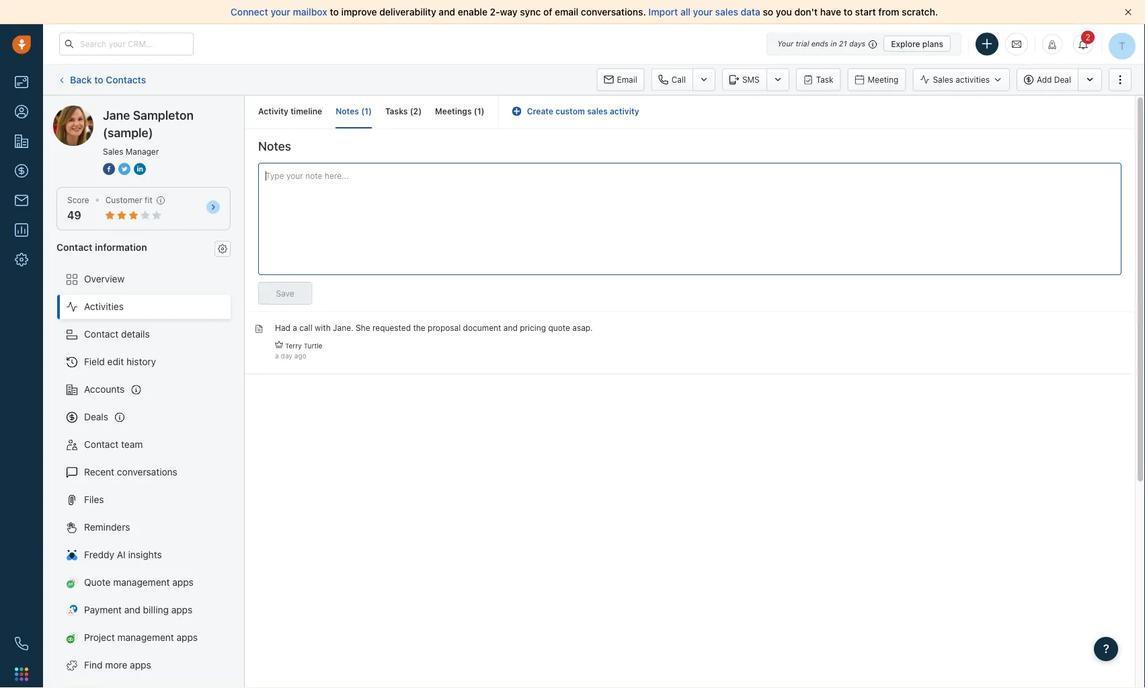 Task type: vqa. For each thing, say whether or not it's contained in the screenshot.
Teams
no



Task type: locate. For each thing, give the bounding box(es) containing it.
sales
[[716, 6, 739, 17], [587, 107, 608, 116]]

score
[[67, 195, 89, 205]]

1
[[365, 107, 369, 116], [477, 107, 481, 116]]

1 for meetings ( 1 )
[[477, 107, 481, 116]]

a day ago
[[275, 352, 307, 360]]

a
[[293, 323, 297, 333], [275, 352, 279, 360]]

1 horizontal spatial notes
[[336, 107, 359, 116]]

( right tasks
[[410, 107, 413, 116]]

) for tasks ( 2 )
[[419, 107, 422, 116]]

apps right billing
[[171, 605, 193, 616]]

apps for project management apps
[[177, 632, 198, 643]]

1 horizontal spatial sales
[[933, 75, 954, 84]]

jane sampleton (sample) down contacts
[[80, 105, 191, 116]]

to right mailbox
[[330, 6, 339, 17]]

connect your mailbox link
[[231, 6, 330, 17]]

) for meetings ( 1 )
[[481, 107, 485, 116]]

( for tasks
[[410, 107, 413, 116]]

apps down payment and billing apps on the left of page
[[177, 632, 198, 643]]

0 vertical spatial sales
[[933, 75, 954, 84]]

find more apps
[[84, 660, 151, 671]]

sales left activity
[[587, 107, 608, 116]]

1 right meetings
[[477, 107, 481, 116]]

management up payment and billing apps on the left of page
[[113, 577, 170, 588]]

facebook circled image
[[103, 161, 115, 176]]

in
[[831, 39, 837, 48]]

0 vertical spatial contact
[[57, 241, 93, 252]]

sampleton up manager
[[133, 108, 194, 122]]

0 vertical spatial management
[[113, 577, 170, 588]]

more
[[105, 660, 127, 671]]

21
[[840, 39, 848, 48]]

management for quote
[[113, 577, 170, 588]]

recent
[[84, 467, 114, 478]]

sales left activities on the top of page
[[933, 75, 954, 84]]

1 vertical spatial a
[[275, 352, 279, 360]]

to left start
[[844, 6, 853, 17]]

0 horizontal spatial sales
[[103, 147, 123, 156]]

ai
[[117, 549, 126, 560]]

apps for quote management apps
[[172, 577, 194, 588]]

2 horizontal spatial )
[[481, 107, 485, 116]]

email button
[[597, 68, 645, 91]]

2 your from the left
[[693, 6, 713, 17]]

sales
[[933, 75, 954, 84], [103, 147, 123, 156]]

0 vertical spatial sales
[[716, 6, 739, 17]]

twitter circled image
[[118, 161, 131, 176]]

your left mailbox
[[271, 6, 291, 17]]

1 horizontal spatial a
[[293, 323, 297, 333]]

0 horizontal spatial (
[[361, 107, 365, 116]]

management for project
[[117, 632, 174, 643]]

of
[[544, 6, 553, 17]]

jane down back
[[80, 105, 101, 116]]

and left billing
[[124, 605, 141, 616]]

freshworks switcher image
[[15, 668, 28, 681]]

)
[[369, 107, 372, 116], [419, 107, 422, 116], [481, 107, 485, 116]]

2 vertical spatial contact
[[84, 439, 119, 450]]

2 vertical spatial and
[[124, 605, 141, 616]]

contact down activities
[[84, 329, 119, 340]]

freddy
[[84, 549, 114, 560]]

( left tasks
[[361, 107, 365, 116]]

1 horizontal spatial your
[[693, 6, 713, 17]]

linkedin circled image
[[134, 161, 146, 176]]

you
[[776, 6, 792, 17]]

1 ( from the left
[[361, 107, 365, 116]]

) left tasks
[[369, 107, 372, 116]]

and left pricing
[[504, 323, 518, 333]]

0 vertical spatial notes
[[336, 107, 359, 116]]

0 horizontal spatial jane
[[80, 105, 101, 116]]

freddy ai insights
[[84, 549, 162, 560]]

2 ) from the left
[[419, 107, 422, 116]]

(sample)
[[152, 105, 191, 116], [103, 125, 153, 140]]

contact for contact details
[[84, 329, 119, 340]]

( right meetings
[[474, 107, 477, 116]]

1 your from the left
[[271, 6, 291, 17]]

with
[[315, 323, 331, 333]]

mailbox
[[293, 6, 328, 17]]

terry turtle
[[285, 342, 323, 350]]

( for meetings
[[474, 107, 477, 116]]

(
[[361, 107, 365, 116], [410, 107, 413, 116], [474, 107, 477, 116]]

49 button
[[67, 209, 81, 222]]

0 horizontal spatial notes
[[258, 139, 291, 153]]

0 horizontal spatial and
[[124, 605, 141, 616]]

so
[[763, 6, 774, 17]]

1 horizontal spatial 1
[[477, 107, 481, 116]]

1 vertical spatial contact
[[84, 329, 119, 340]]

asap.
[[573, 323, 593, 333]]

apps right more
[[130, 660, 151, 671]]

(sample) up manager
[[152, 105, 191, 116]]

contact down 49 button
[[57, 241, 93, 252]]

(sample) up sales manager
[[103, 125, 153, 140]]

contact up recent
[[84, 439, 119, 450]]

1 1 from the left
[[365, 107, 369, 116]]

email
[[617, 75, 638, 84]]

your
[[271, 6, 291, 17], [693, 6, 713, 17]]

0 vertical spatial a
[[293, 323, 297, 333]]

notes
[[336, 107, 359, 116], [258, 139, 291, 153]]

jane sampleton (sample)
[[80, 105, 191, 116], [103, 108, 194, 140]]

explore
[[892, 39, 921, 48]]

tasks
[[385, 107, 408, 116]]

to right back
[[94, 74, 103, 85]]

turtle
[[304, 342, 323, 350]]

have
[[821, 6, 842, 17]]

notes right timeline
[[336, 107, 359, 116]]

she
[[356, 323, 370, 333]]

2
[[1086, 33, 1091, 42], [413, 107, 419, 116]]

call
[[300, 323, 313, 333]]

jane inside jane sampleton (sample)
[[103, 108, 130, 122]]

mng settings image
[[218, 244, 227, 253]]

tasks ( 2 )
[[385, 107, 422, 116]]

1 horizontal spatial and
[[439, 6, 456, 17]]

sales up facebook circled image
[[103, 147, 123, 156]]

back to contacts
[[70, 74, 146, 85]]

1 vertical spatial sales
[[587, 107, 608, 116]]

management down payment and billing apps on the left of page
[[117, 632, 174, 643]]

2 horizontal spatial (
[[474, 107, 477, 116]]

explore plans link
[[884, 36, 951, 52]]

0 horizontal spatial 1
[[365, 107, 369, 116]]

2 right tasks
[[413, 107, 419, 116]]

notes for notes ( 1 )
[[336, 107, 359, 116]]

ends
[[812, 39, 829, 48]]

contacts
[[106, 74, 146, 85]]

apps
[[172, 577, 194, 588], [171, 605, 193, 616], [177, 632, 198, 643], [130, 660, 151, 671]]

1 vertical spatial sales
[[103, 147, 123, 156]]

contact for contact team
[[84, 439, 119, 450]]

and
[[439, 6, 456, 17], [504, 323, 518, 333], [124, 605, 141, 616]]

team
[[121, 439, 143, 450]]

1 vertical spatial notes
[[258, 139, 291, 153]]

1 ) from the left
[[369, 107, 372, 116]]

call
[[672, 75, 686, 84]]

1 vertical spatial and
[[504, 323, 518, 333]]

import all your sales data link
[[649, 6, 763, 17]]

edit
[[107, 356, 124, 367]]

2 horizontal spatial to
[[844, 6, 853, 17]]

deal
[[1055, 75, 1072, 84]]

improve
[[341, 6, 377, 17]]

) right meetings
[[481, 107, 485, 116]]

jane down back to contacts
[[103, 108, 130, 122]]

the
[[413, 323, 426, 333]]

quote
[[549, 323, 570, 333]]

management
[[113, 577, 170, 588], [117, 632, 174, 643]]

enable
[[458, 6, 488, 17]]

1 horizontal spatial to
[[330, 6, 339, 17]]

overview
[[84, 274, 125, 285]]

1 horizontal spatial jane
[[103, 108, 130, 122]]

apps up payment and billing apps on the left of page
[[172, 577, 194, 588]]

fit
[[145, 195, 153, 205]]

apps for find more apps
[[130, 660, 151, 671]]

1 horizontal spatial )
[[419, 107, 422, 116]]

jane
[[80, 105, 101, 116], [103, 108, 130, 122]]

1 vertical spatial management
[[117, 632, 174, 643]]

0 horizontal spatial 2
[[413, 107, 419, 116]]

your right all
[[693, 6, 713, 17]]

conversations.
[[581, 6, 646, 17]]

) right tasks
[[419, 107, 422, 116]]

activities
[[84, 301, 124, 312]]

2 1 from the left
[[477, 107, 481, 116]]

2 right what's new icon
[[1086, 33, 1091, 42]]

a left call
[[293, 323, 297, 333]]

notes down activity
[[258, 139, 291, 153]]

sales for sales activities
[[933, 75, 954, 84]]

sales activities
[[933, 75, 990, 84]]

3 ) from the left
[[481, 107, 485, 116]]

2 ( from the left
[[410, 107, 413, 116]]

a left "day"
[[275, 352, 279, 360]]

call link
[[652, 68, 693, 91]]

and left 'enable'
[[439, 6, 456, 17]]

recent conversations
[[84, 467, 178, 478]]

2 link
[[1074, 31, 1095, 54]]

1 left tasks
[[365, 107, 369, 116]]

task button
[[796, 68, 841, 91]]

1 horizontal spatial 2
[[1086, 33, 1091, 42]]

activity
[[258, 107, 289, 116]]

meetings ( 1 )
[[435, 107, 485, 116]]

0 horizontal spatial a
[[275, 352, 279, 360]]

3 ( from the left
[[474, 107, 477, 116]]

1 horizontal spatial (
[[410, 107, 413, 116]]

0 horizontal spatial your
[[271, 6, 291, 17]]

meeting
[[868, 75, 899, 84]]

sales left data
[[716, 6, 739, 17]]

back to contacts link
[[57, 69, 147, 90]]

0 horizontal spatial )
[[369, 107, 372, 116]]

payment and billing apps
[[84, 605, 193, 616]]



Task type: describe. For each thing, give the bounding box(es) containing it.
jane.
[[333, 323, 354, 333]]

1 horizontal spatial sales
[[716, 6, 739, 17]]

phone element
[[8, 630, 35, 657]]

sales manager
[[103, 147, 159, 156]]

2-
[[490, 6, 500, 17]]

project management apps
[[84, 632, 198, 643]]

0 horizontal spatial to
[[94, 74, 103, 85]]

pricing
[[520, 323, 546, 333]]

your
[[778, 39, 794, 48]]

your trial ends in 21 days
[[778, 39, 866, 48]]

add
[[1037, 75, 1052, 84]]

( for notes
[[361, 107, 365, 116]]

day
[[281, 352, 293, 360]]

1 vertical spatial 2
[[413, 107, 419, 116]]

details
[[121, 329, 150, 340]]

insights
[[128, 549, 162, 560]]

find
[[84, 660, 103, 671]]

meetings
[[435, 107, 472, 116]]

sales for sales manager
[[103, 147, 123, 156]]

jane sampleton (sample) up manager
[[103, 108, 194, 140]]

start
[[856, 6, 876, 17]]

notes ( 1 )
[[336, 107, 372, 116]]

Search your CRM... text field
[[59, 33, 194, 56]]

0 vertical spatial (sample)
[[152, 105, 191, 116]]

sync
[[520, 6, 541, 17]]

contact team
[[84, 439, 143, 450]]

notes for notes
[[258, 139, 291, 153]]

had
[[275, 323, 291, 333]]

quote management apps
[[84, 577, 194, 588]]

terry
[[285, 342, 302, 350]]

field edit history
[[84, 356, 156, 367]]

field
[[84, 356, 105, 367]]

had a call with jane. she requested the proposal document and pricing quote asap.
[[275, 323, 593, 333]]

1 for notes ( 1 )
[[365, 107, 369, 116]]

customer fit
[[105, 195, 153, 205]]

49
[[67, 209, 81, 222]]

deals
[[84, 411, 108, 423]]

0 horizontal spatial sales
[[587, 107, 608, 116]]

0 vertical spatial 2
[[1086, 33, 1091, 42]]

contact for contact information
[[57, 241, 93, 252]]

conversations
[[117, 467, 178, 478]]

quote
[[84, 577, 111, 588]]

plans
[[923, 39, 944, 48]]

0 vertical spatial and
[[439, 6, 456, 17]]

way
[[500, 6, 518, 17]]

add deal
[[1037, 75, 1072, 84]]

document
[[463, 323, 502, 333]]

add deal button
[[1017, 68, 1078, 91]]

customer
[[105, 195, 142, 205]]

create
[[527, 107, 554, 116]]

phone image
[[15, 637, 28, 651]]

payment
[[84, 605, 122, 616]]

data
[[741, 6, 761, 17]]

project
[[84, 632, 115, 643]]

1 vertical spatial (sample)
[[103, 125, 153, 140]]

close image
[[1126, 9, 1132, 15]]

back
[[70, 74, 92, 85]]

sampleton down contacts
[[103, 105, 150, 116]]

) for notes ( 1 )
[[369, 107, 372, 116]]

2 horizontal spatial and
[[504, 323, 518, 333]]

deliverability
[[380, 6, 436, 17]]

proposal
[[428, 323, 461, 333]]

ago
[[294, 352, 307, 360]]

what's new image
[[1048, 40, 1058, 49]]

call button
[[652, 68, 693, 91]]

information
[[95, 241, 147, 252]]

from
[[879, 6, 900, 17]]

days
[[850, 39, 866, 48]]

activity timeline
[[258, 107, 322, 116]]

activity
[[610, 107, 640, 116]]

timeline
[[291, 107, 322, 116]]

billing
[[143, 605, 169, 616]]

don't
[[795, 6, 818, 17]]

reminders
[[84, 522, 130, 533]]

task
[[817, 75, 834, 84]]

custom
[[556, 107, 585, 116]]

create custom sales activity link
[[512, 107, 640, 116]]

send email image
[[1013, 39, 1022, 50]]

sms button
[[723, 68, 767, 91]]

sms
[[743, 75, 760, 84]]

connect your mailbox to improve deliverability and enable 2-way sync of email conversations. import all your sales data so you don't have to start from scratch.
[[231, 6, 939, 17]]

connect
[[231, 6, 268, 17]]

import
[[649, 6, 678, 17]]

activities
[[956, 75, 990, 84]]

explore plans
[[892, 39, 944, 48]]

create custom sales activity
[[527, 107, 640, 116]]

accounts
[[84, 384, 125, 395]]



